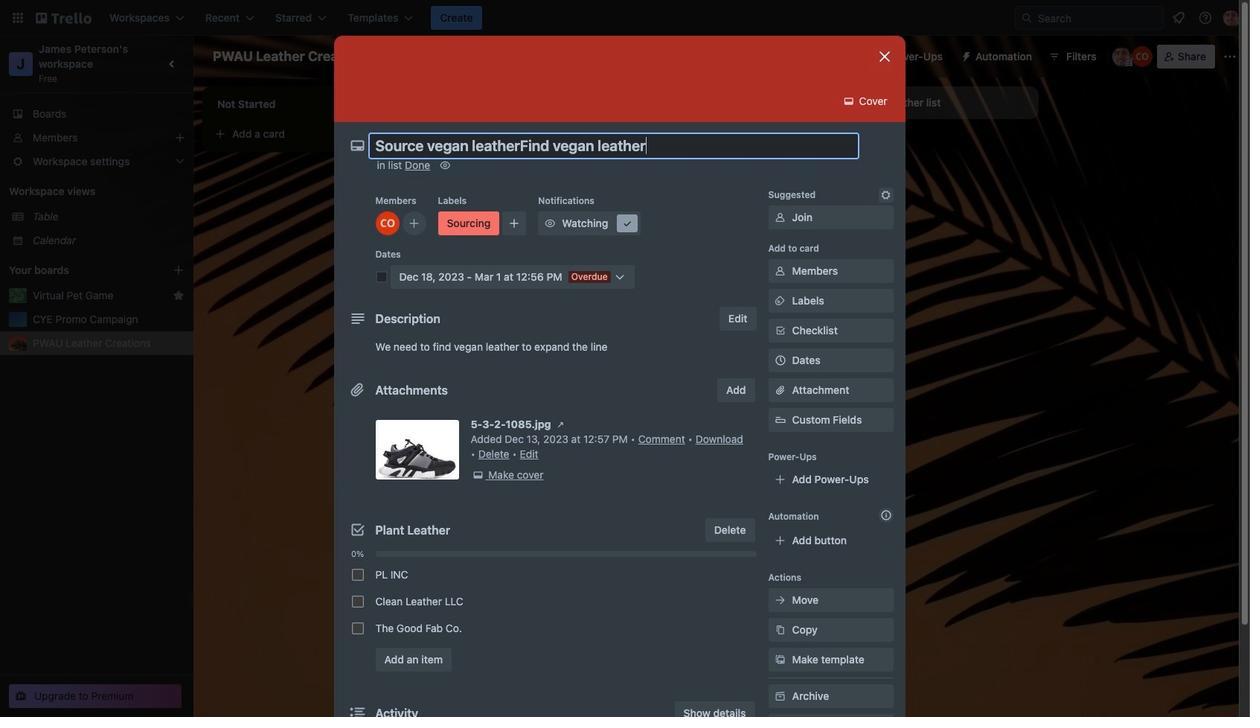 Task type: locate. For each thing, give the bounding box(es) containing it.
0 vertical spatial james peterson (jamespeterson93) image
[[1224, 9, 1242, 27]]

0 horizontal spatial james peterson (jamespeterson93) image
[[1113, 46, 1134, 67]]

james peterson (jamespeterson93) image down search field
[[1113, 46, 1134, 67]]

0 horizontal spatial christina overa (christinaovera) image
[[376, 211, 399, 235]]

None text field
[[368, 133, 860, 159]]

sm image
[[842, 94, 857, 109], [438, 158, 453, 173], [879, 188, 894, 203], [773, 210, 788, 225], [773, 264, 788, 278], [471, 468, 486, 483], [773, 593, 788, 608], [773, 623, 788, 637], [773, 652, 788, 667], [773, 689, 788, 704]]

0 vertical spatial create from template… image
[[381, 128, 393, 140]]

1 horizontal spatial create from template… image
[[593, 284, 605, 296]]

None checkbox
[[661, 182, 771, 200], [352, 569, 364, 581], [661, 182, 771, 200], [352, 569, 364, 581]]

Search field
[[1016, 6, 1165, 30]]

add members to card image
[[408, 216, 420, 231]]

create from template… image
[[804, 261, 816, 273]]

1 horizontal spatial james peterson (jamespeterson93) image
[[1224, 9, 1242, 27]]

color: bold red, title: "sourcing" element
[[640, 155, 670, 161], [438, 211, 500, 235]]

christina overa (christinaovera) image left add members to card image
[[376, 211, 399, 235]]

group
[[346, 561, 757, 642]]

sm image
[[955, 45, 976, 66], [543, 216, 558, 231], [620, 216, 635, 231], [773, 293, 788, 308], [554, 417, 569, 432]]

0 vertical spatial color: bold red, title: "sourcing" element
[[640, 155, 670, 161]]

0 vertical spatial christina overa (christinaovera) image
[[1132, 46, 1153, 67]]

1 vertical spatial christina overa (christinaovera) image
[[376, 211, 399, 235]]

james peterson (jamespeterson93) image right 'open information menu' "icon"
[[1224, 9, 1242, 27]]

None checkbox
[[429, 194, 480, 211], [352, 596, 364, 608], [352, 623, 364, 634], [429, 194, 480, 211], [352, 596, 364, 608], [352, 623, 364, 634]]

1 vertical spatial color: bold red, title: "sourcing" element
[[438, 211, 500, 235]]

0 horizontal spatial create from template… image
[[381, 128, 393, 140]]

christina overa (christinaovera) image down search field
[[1132, 46, 1153, 67]]

0 horizontal spatial color: bold red, title: "sourcing" element
[[438, 211, 500, 235]]

create from template… image
[[381, 128, 393, 140], [593, 284, 605, 296]]

christina overa (christinaovera) image
[[1132, 46, 1153, 67], [376, 211, 399, 235]]

show menu image
[[1223, 49, 1238, 64]]

james peterson (jamespeterson93) image
[[1224, 9, 1242, 27], [1113, 46, 1134, 67]]



Task type: vqa. For each thing, say whether or not it's contained in the screenshot.
Star or unstar board ICON
no



Task type: describe. For each thing, give the bounding box(es) containing it.
starred icon image
[[173, 290, 185, 302]]

james peterson (jamespeterson93) image inside primary element
[[1224, 9, 1242, 27]]

open information menu image
[[1199, 10, 1214, 25]]

Board name text field
[[206, 45, 378, 69]]

add board image
[[173, 264, 185, 276]]

1 vertical spatial create from template… image
[[593, 284, 605, 296]]

your boards with 3 items element
[[9, 261, 150, 279]]

1 horizontal spatial christina overa (christinaovera) image
[[1132, 46, 1153, 67]]

primary element
[[0, 0, 1251, 36]]

close dialog image
[[876, 48, 894, 66]]

christina overa (christinaovera) image
[[798, 223, 816, 241]]

1 horizontal spatial color: bold red, title: "sourcing" element
[[640, 155, 670, 161]]

0 notifications image
[[1171, 9, 1188, 27]]

search image
[[1022, 12, 1034, 24]]

Mark due date as complete checkbox
[[376, 271, 388, 283]]

1 vertical spatial james peterson (jamespeterson93) image
[[1113, 46, 1134, 67]]



